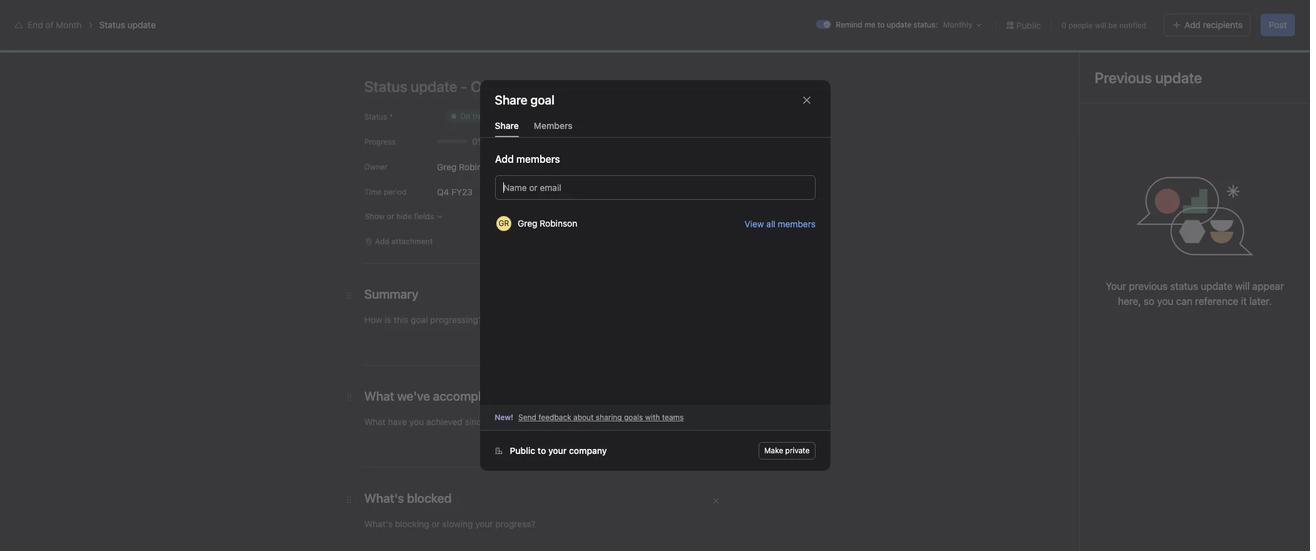 Task type: vqa. For each thing, say whether or not it's contained in the screenshot.
update to the left
yes



Task type: locate. For each thing, give the bounding box(es) containing it.
related work
[[451, 509, 512, 521]]

0 horizontal spatial add
[[1185, 19, 1201, 30]]

description
[[451, 391, 505, 402]]

share down post button
[[1270, 48, 1290, 58]]

end down the my
[[205, 53, 227, 67]]

of
[[45, 19, 54, 30]]

0 vertical spatial share button
[[1254, 44, 1296, 62]]

to right me
[[878, 20, 885, 29]]

0
[[1062, 20, 1067, 30]]

Goal name text field
[[441, 96, 1020, 141]]

1 vertical spatial share button
[[495, 120, 519, 137]]

add inside 'button'
[[1211, 10, 1225, 19]]

0 vertical spatial what's
[[1127, 10, 1152, 19]]

end left the of
[[28, 19, 43, 30]]

1 vertical spatial greg robinson
[[518, 218, 577, 229]]

billing
[[1228, 10, 1249, 19]]

2 remove section image from the top
[[713, 497, 720, 505]]

0 horizontal spatial robinson
[[459, 161, 497, 172]]

0 vertical spatial 0%
[[472, 136, 486, 147]]

greg down at
[[518, 218, 537, 229]]

0 vertical spatial remove section image
[[713, 395, 720, 403]]

1 horizontal spatial public
[[1017, 20, 1042, 30]]

status for status *
[[365, 112, 387, 122]]

track
[[484, 187, 504, 197]]

Section title text field
[[365, 490, 452, 507]]

0 vertical spatial gr
[[1235, 48, 1246, 58]]

add
[[1211, 10, 1225, 19], [1185, 19, 1201, 30]]

what's
[[1127, 10, 1152, 19], [451, 157, 491, 172]]

home
[[33, 43, 57, 53]]

share down share goal
[[495, 120, 519, 131]]

it
[[1242, 296, 1248, 307]]

gr
[[1235, 48, 1246, 58], [499, 219, 509, 228]]

1 horizontal spatial to
[[878, 20, 885, 29]]

1 vertical spatial robinson
[[540, 218, 577, 229]]

public left 0
[[1017, 20, 1042, 30]]

end of month
[[205, 53, 281, 67]]

1 vertical spatial 0%
[[467, 243, 486, 257]]

connect relevant projects or portfolios button
[[446, 524, 610, 541]]

public inside share goal dialog
[[510, 445, 536, 456]]

remove section image
[[713, 395, 720, 403], [713, 497, 720, 505]]

public for public to your company
[[510, 445, 536, 456]]

goals
[[266, 39, 288, 49], [624, 413, 644, 422]]

update inside your previous status update will appear here, so you can reference it later.
[[1202, 281, 1233, 292]]

public for public
[[1017, 20, 1042, 30]]

1 vertical spatial greg
[[518, 218, 537, 229]]

goals up of month
[[266, 39, 288, 49]]

1 horizontal spatial update
[[887, 20, 912, 29]]

share
[[1270, 48, 1290, 58], [495, 120, 519, 131]]

remind me to update status: switch
[[816, 20, 832, 29]]

greg robinson down at risk 'button'
[[518, 218, 577, 229]]

greg robinson up fy23
[[437, 161, 497, 172]]

1 horizontal spatial share
[[1270, 48, 1290, 58]]

will left be
[[1096, 20, 1107, 30]]

add inside button
[[1185, 19, 1201, 30]]

Section title text field
[[365, 286, 419, 303]]

1 vertical spatial status
[[365, 112, 387, 122]]

what's for what's in my trial?
[[1127, 10, 1152, 19]]

what's for what's the status?
[[451, 157, 491, 172]]

1 horizontal spatial end
[[205, 53, 227, 67]]

what's inside 'button'
[[1127, 10, 1152, 19]]

0 horizontal spatial greg robinson
[[437, 161, 497, 172]]

0 vertical spatial goals
[[266, 39, 288, 49]]

will
[[1096, 20, 1107, 30], [1236, 281, 1251, 292]]

0% up what's the status?
[[472, 136, 486, 147]]

my
[[205, 39, 218, 49]]

0 horizontal spatial goals
[[266, 39, 288, 49]]

your
[[1107, 281, 1127, 292]]

gr down track
[[499, 219, 509, 228]]

me
[[865, 20, 876, 29]]

to down feedback
[[538, 445, 546, 456]]

my
[[1163, 10, 1173, 19]]

end for end of month
[[28, 19, 43, 30]]

update for remind me to update status:
[[887, 20, 912, 29]]

0 vertical spatial share
[[1270, 48, 1290, 58]]

0 horizontal spatial status
[[99, 19, 125, 30]]

time
[[365, 187, 382, 197]]

make private
[[765, 446, 810, 455]]

risk
[[546, 187, 561, 197]]

previous
[[1130, 281, 1168, 292]]

goals inside my workspace goals link
[[266, 39, 288, 49]]

greg
[[437, 161, 457, 172], [518, 218, 537, 229]]

30
[[1072, 14, 1082, 24]]

remind
[[837, 20, 863, 29]]

1 horizontal spatial gr
[[1235, 48, 1246, 58]]

Name or email text field
[[503, 180, 571, 195]]

status for status update
[[99, 19, 125, 30]]

will up it
[[1236, 281, 1251, 292]]

add for add recipients
[[1185, 19, 1201, 30]]

1 horizontal spatial status
[[365, 112, 387, 122]]

1 vertical spatial public
[[510, 445, 536, 456]]

0 horizontal spatial gr
[[499, 219, 509, 228]]

greg up q4
[[437, 161, 457, 172]]

what's up notified
[[1127, 10, 1152, 19]]

add for add billing info
[[1211, 10, 1225, 19]]

at risk
[[535, 187, 561, 197]]

1 vertical spatial to
[[538, 445, 546, 456]]

post
[[1270, 19, 1288, 30]]

end
[[28, 19, 43, 30], [205, 53, 227, 67]]

to
[[878, 20, 885, 29], [538, 445, 546, 456]]

on track
[[469, 187, 504, 197]]

1 vertical spatial remove section image
[[713, 497, 720, 505]]

goals left with
[[624, 413, 644, 422]]

status
[[99, 19, 125, 30], [365, 112, 387, 122]]

0 vertical spatial public
[[1017, 20, 1042, 30]]

1 vertical spatial will
[[1236, 281, 1251, 292]]

0 horizontal spatial what's
[[451, 157, 491, 172]]

0 horizontal spatial share button
[[495, 120, 519, 137]]

people
[[1069, 20, 1093, 30]]

0%
[[472, 136, 486, 147], [467, 243, 486, 257]]

connect relevant projects or portfolios
[[464, 527, 604, 537]]

robinson inside share goal dialog
[[540, 218, 577, 229]]

1 horizontal spatial greg robinson
[[518, 218, 577, 229]]

0 horizontal spatial to
[[538, 445, 546, 456]]

share button down share goal
[[495, 120, 519, 137]]

on track button
[[451, 181, 512, 204]]

make
[[765, 446, 784, 455]]

0 horizontal spatial will
[[1096, 20, 1107, 30]]

1 vertical spatial gr
[[499, 219, 509, 228]]

1 horizontal spatial share button
[[1254, 44, 1296, 62]]

public down send
[[510, 445, 536, 456]]

0 horizontal spatial end
[[28, 19, 43, 30]]

0 people will be notified
[[1062, 20, 1147, 30]]

so
[[1144, 296, 1155, 307]]

robinson
[[459, 161, 497, 172], [540, 218, 577, 229]]

1 horizontal spatial goals
[[624, 413, 644, 422]]

1 horizontal spatial greg
[[518, 218, 537, 229]]

status left *
[[365, 112, 387, 122]]

end for end of month
[[205, 53, 227, 67]]

status right month
[[99, 19, 125, 30]]

public to your company
[[510, 445, 607, 456]]

0 vertical spatial end
[[28, 19, 43, 30]]

members
[[534, 120, 573, 131]]

0 horizontal spatial share
[[495, 120, 519, 131]]

robinson down risk
[[540, 218, 577, 229]]

1 horizontal spatial will
[[1236, 281, 1251, 292]]

update
[[128, 19, 156, 30], [887, 20, 912, 29], [1202, 281, 1233, 292]]

1 horizontal spatial what's
[[1127, 10, 1152, 19]]

greg robinson
[[437, 161, 497, 172], [518, 218, 577, 229]]

list box
[[508, 5, 808, 25]]

share button
[[1254, 44, 1296, 62], [495, 120, 519, 137]]

1 vertical spatial goals
[[624, 413, 644, 422]]

0% down on track button
[[467, 243, 486, 257]]

period
[[384, 187, 407, 197]]

0 horizontal spatial public
[[510, 445, 536, 456]]

1 horizontal spatial robinson
[[540, 218, 577, 229]]

0 vertical spatial status
[[99, 19, 125, 30]]

0 horizontal spatial greg
[[437, 161, 457, 172]]

1 vertical spatial end
[[205, 53, 227, 67]]

share button down post button
[[1254, 44, 1296, 62]]

update for your previous status update will appear here, so you can reference it later.
[[1202, 281, 1233, 292]]

trial?
[[1175, 10, 1193, 19]]

1 vertical spatial share
[[495, 120, 519, 131]]

1 remove section image from the top
[[713, 395, 720, 403]]

gr down recipients
[[1235, 48, 1246, 58]]

1 vertical spatial what's
[[451, 157, 491, 172]]

0 vertical spatial will
[[1096, 20, 1107, 30]]

can
[[1177, 296, 1193, 307]]

2 horizontal spatial update
[[1202, 281, 1233, 292]]

notified
[[1120, 20, 1147, 30]]

add billing info
[[1211, 10, 1264, 19]]

1 horizontal spatial add
[[1211, 10, 1225, 19]]

gr inside gr "button"
[[1235, 48, 1246, 58]]

*
[[390, 112, 393, 122]]

what's up "on"
[[451, 157, 491, 172]]

robinson up "on"
[[459, 161, 497, 172]]



Task type: describe. For each thing, give the bounding box(es) containing it.
my workspace goals link
[[205, 38, 288, 51]]

view
[[745, 218, 764, 229]]

fy23
[[452, 186, 473, 197]]

what's the status?
[[451, 157, 556, 172]]

end of month
[[28, 19, 82, 30]]

Title of update text field
[[365, 73, 740, 100]]

previous update
[[1095, 69, 1203, 86]]

of month
[[230, 53, 281, 67]]

post button
[[1262, 14, 1296, 36]]

relevant
[[496, 527, 526, 537]]

in
[[1154, 10, 1161, 19]]

q4
[[437, 186, 449, 197]]

month
[[56, 19, 82, 30]]

progress
[[365, 137, 396, 147]]

add members
[[495, 153, 560, 165]]

connect
[[464, 527, 494, 537]]

remind me to update status:
[[837, 20, 938, 29]]

remove section image for section title text box
[[713, 395, 720, 403]]

private
[[786, 446, 810, 455]]

share goal dialog
[[480, 80, 831, 471]]

my workspace goals
[[205, 39, 288, 49]]

teams
[[663, 413, 684, 422]]

appear
[[1253, 281, 1285, 292]]

on
[[469, 187, 481, 197]]

0 vertical spatial to
[[878, 20, 885, 29]]

status update
[[99, 19, 156, 30]]

30 days left
[[1072, 14, 1114, 24]]

or
[[559, 527, 567, 537]]

to inside share goal dialog
[[538, 445, 546, 456]]

what's in my trial? button
[[1122, 6, 1198, 24]]

0 vertical spatial robinson
[[459, 161, 497, 172]]

send feedback about sharing goals with teams link
[[519, 412, 684, 423]]

add recipients
[[1185, 19, 1243, 30]]

feedback
[[539, 413, 572, 422]]

close this dialog image
[[802, 95, 812, 105]]

make private button
[[759, 442, 816, 460]]

members button
[[534, 120, 573, 137]]

recipients
[[1204, 19, 1243, 30]]

you
[[1158, 296, 1174, 307]]

gr button
[[1232, 44, 1249, 62]]

add recipients button
[[1165, 14, 1252, 36]]

share button inside share goal dialog
[[495, 120, 519, 137]]

new!
[[495, 413, 514, 422]]

status:
[[914, 20, 938, 29]]

portfolios
[[569, 527, 604, 537]]

view all members button
[[745, 218, 816, 229]]

0 vertical spatial greg
[[437, 161, 457, 172]]

time period
[[365, 187, 407, 197]]

the status?
[[494, 157, 556, 172]]

share inside share goal dialog
[[495, 120, 519, 131]]

will inside your previous status update will appear here, so you can reference it later.
[[1236, 281, 1251, 292]]

your company
[[549, 445, 607, 456]]

goals inside share goal dialog
[[624, 413, 644, 422]]

share goal
[[495, 93, 555, 107]]

reference
[[1196, 296, 1239, 307]]

owner
[[365, 162, 388, 172]]

members
[[778, 218, 816, 229]]

here,
[[1119, 296, 1142, 307]]

0 horizontal spatial update
[[128, 19, 156, 30]]

status
[[1171, 281, 1199, 292]]

what's in my trial?
[[1127, 10, 1193, 19]]

gr inside share goal dialog
[[499, 219, 509, 228]]

greg inside share goal dialog
[[518, 218, 537, 229]]

sharing
[[596, 413, 622, 422]]

projects
[[528, 527, 557, 537]]

info
[[1251, 10, 1264, 19]]

about
[[574, 413, 594, 422]]

q4 fy23
[[437, 186, 473, 197]]

be
[[1109, 20, 1118, 30]]

your previous status update will appear here, so you can reference it later.
[[1107, 281, 1285, 307]]

status *
[[365, 112, 393, 122]]

remove section image for what's blocked text box
[[713, 497, 720, 505]]

with
[[646, 413, 660, 422]]

all
[[767, 218, 776, 229]]

view all members
[[745, 218, 816, 229]]

0 vertical spatial greg robinson
[[437, 161, 497, 172]]

workspace
[[220, 39, 264, 49]]

at risk button
[[517, 181, 569, 204]]

add billing info button
[[1206, 6, 1270, 24]]

at
[[535, 187, 544, 197]]

send
[[519, 413, 537, 422]]

later.
[[1250, 296, 1273, 307]]

days
[[1084, 14, 1100, 24]]

greg robinson inside share goal dialog
[[518, 218, 577, 229]]

left
[[1103, 14, 1114, 24]]

Section title text field
[[365, 388, 512, 405]]

end of month link
[[28, 19, 82, 30]]



